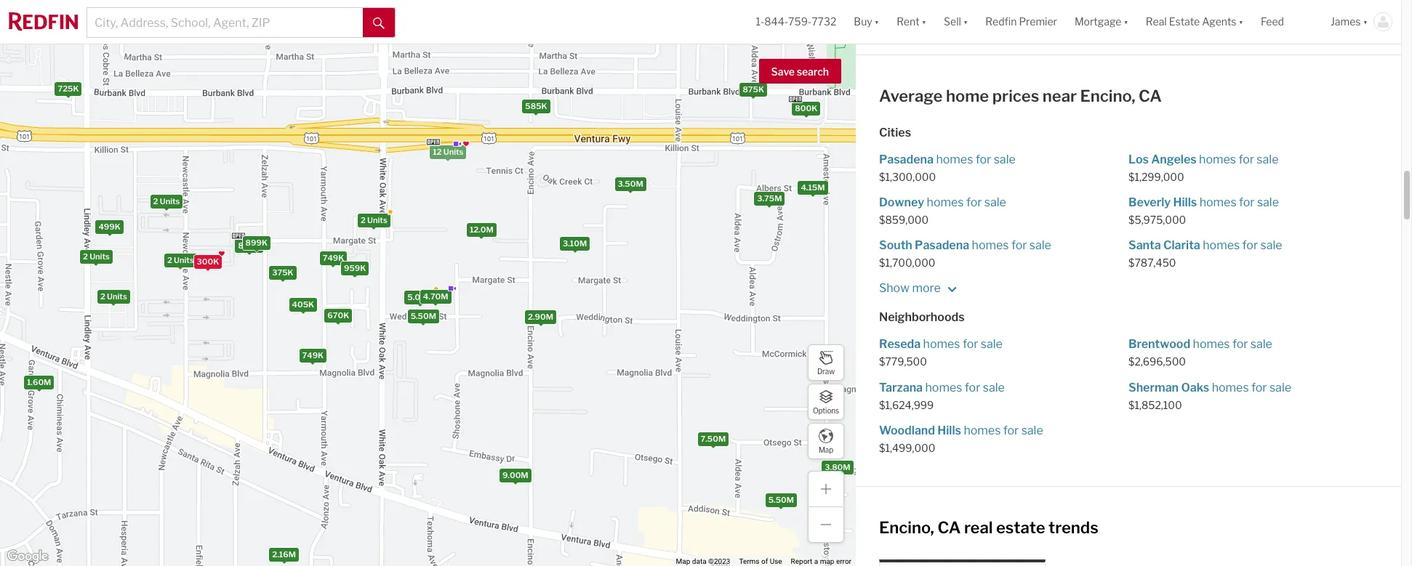 Task type: vqa. For each thing, say whether or not it's contained in the screenshot.
the top 'Hills'
yes



Task type: describe. For each thing, give the bounding box(es) containing it.
for inside woodland hills homes for sale $1,499,000
[[1004, 424, 1019, 438]]

725k
[[57, 84, 79, 94]]

buy
[[854, 16, 873, 28]]

499k
[[98, 222, 120, 232]]

mortgage
[[1075, 16, 1122, 28]]

terms
[[739, 558, 760, 566]]

sale inside the tarzana homes for sale $1,624,999
[[983, 381, 1005, 395]]

585k
[[525, 101, 547, 111]]

for inside south pasadena homes for sale $1,700,000
[[1012, 239, 1027, 252]]

pasadena inside south pasadena homes for sale $1,700,000
[[915, 239, 970, 252]]

for inside the tarzana homes for sale $1,624,999
[[965, 381, 981, 395]]

sale inside south pasadena homes for sale $1,700,000
[[1030, 239, 1052, 252]]

real estate agents ▾ link
[[1146, 0, 1244, 44]]

$779,500
[[879, 356, 927, 368]]

375k
[[272, 267, 293, 278]]

▾ inside dropdown button
[[1239, 16, 1244, 28]]

search
[[797, 65, 829, 78]]

draw
[[818, 367, 835, 376]]

$859,000
[[879, 214, 929, 226]]

sherman
[[1129, 381, 1179, 395]]

▾ for sell ▾
[[964, 16, 968, 28]]

sell ▾ button
[[944, 0, 968, 44]]

9.00m
[[502, 470, 528, 480]]

homes inside santa clarita homes for sale $787,450
[[1203, 239, 1240, 252]]

4.70m
[[423, 292, 448, 302]]

875k
[[743, 84, 764, 94]]

reseda
[[879, 338, 921, 352]]

pasadena inside pasadena homes for sale $1,300,000
[[879, 152, 934, 166]]

terms of use
[[739, 558, 782, 566]]

data
[[692, 558, 707, 566]]

google image
[[4, 548, 52, 567]]

sell ▾ button
[[935, 0, 977, 44]]

sale inside downey homes for sale $859,000
[[985, 196, 1007, 209]]

sale inside pasadena homes for sale $1,300,000
[[994, 152, 1016, 166]]

3.80m
[[825, 463, 850, 473]]

sale inside the reseda homes for sale $779,500
[[981, 338, 1003, 352]]

feed button
[[1253, 0, 1322, 44]]

of
[[762, 558, 768, 566]]

sale inside santa clarita homes for sale $787,450
[[1261, 239, 1283, 252]]

844-
[[765, 16, 789, 28]]

800k
[[795, 103, 817, 113]]

trends
[[1049, 519, 1099, 538]]

map region
[[0, 0, 875, 567]]

downey
[[879, 196, 925, 209]]

©2023
[[709, 558, 731, 566]]

sale inside sherman oaks homes for sale $1,852,100
[[1270, 381, 1292, 395]]

for inside the reseda homes for sale $779,500
[[963, 338, 979, 352]]

for inside beverly hills homes for sale $5,975,000
[[1239, 196, 1255, 209]]

estate
[[1169, 16, 1200, 28]]

james
[[1331, 16, 1361, 28]]

real
[[1146, 16, 1167, 28]]

buy ▾ button
[[854, 0, 879, 44]]

homes inside the tarzana homes for sale $1,624,999
[[926, 381, 963, 395]]

5.00m
[[407, 292, 433, 303]]

report
[[791, 558, 813, 566]]

0 horizontal spatial 5.50m
[[410, 311, 436, 321]]

brentwood homes for sale $2,696,500
[[1129, 338, 1273, 368]]

homes inside woodland hills homes for sale $1,499,000
[[964, 424, 1001, 438]]

rent ▾
[[897, 16, 927, 28]]

homes inside pasadena homes for sale $1,300,000
[[936, 152, 973, 166]]

4.15m
[[801, 182, 825, 193]]

$1,700,000
[[879, 257, 936, 269]]

▾ for buy ▾
[[875, 16, 879, 28]]

cities
[[879, 126, 911, 139]]

1 horizontal spatial ca
[[1139, 86, 1162, 105]]

for inside pasadena homes for sale $1,300,000
[[976, 152, 992, 166]]

300k
[[196, 257, 219, 267]]

los
[[1129, 152, 1149, 166]]

show m ore
[[879, 282, 943, 296]]

terms of use link
[[739, 558, 782, 566]]

santa clarita homes for sale $787,450
[[1129, 239, 1283, 269]]

homes inside beverly hills homes for sale $5,975,000
[[1200, 196, 1237, 209]]

oaks
[[1181, 381, 1210, 395]]

for inside santa clarita homes for sale $787,450
[[1243, 239, 1258, 252]]

pasadena homes for sale $1,300,000
[[879, 152, 1016, 183]]

959k
[[344, 263, 366, 273]]

near
[[1043, 86, 1077, 105]]

tarzana homes for sale $1,624,999
[[879, 381, 1005, 411]]

$2,696,500
[[1129, 356, 1186, 368]]

hills for woodland hills
[[938, 424, 962, 438]]

cities heading
[[879, 125, 1378, 141]]

1-844-759-7732
[[756, 16, 837, 28]]

0 vertical spatial encino,
[[1081, 86, 1136, 105]]

redfin premier
[[986, 16, 1058, 28]]

$1,299,000
[[1129, 171, 1185, 183]]

real estate agents ▾ button
[[1137, 0, 1253, 44]]

redfin premier button
[[977, 0, 1066, 44]]

map for map
[[819, 446, 834, 454]]

map button
[[808, 423, 844, 460]]

sale inside beverly hills homes for sale $5,975,000
[[1258, 196, 1279, 209]]

for inside the brentwood homes for sale $2,696,500
[[1233, 338, 1248, 352]]

angeles
[[1152, 152, 1197, 166]]

rent ▾ button
[[897, 0, 927, 44]]

759-
[[789, 16, 812, 28]]

map
[[820, 558, 835, 566]]

▾ for james ▾
[[1363, 16, 1368, 28]]



Task type: locate. For each thing, give the bounding box(es) containing it.
0 vertical spatial hills
[[1174, 196, 1197, 209]]

hills down the tarzana homes for sale $1,624,999
[[938, 424, 962, 438]]

save
[[771, 65, 795, 78]]

2.90m
[[528, 312, 553, 322]]

homes up downey homes for sale $859,000
[[936, 152, 973, 166]]

for inside los angeles homes for sale $1,299,000
[[1239, 152, 1255, 166]]

homes down the tarzana homes for sale $1,624,999
[[964, 424, 1001, 438]]

neighborhoods heading
[[879, 310, 1378, 326]]

options
[[813, 406, 839, 415]]

real estate agents ▾
[[1146, 16, 1244, 28]]

2 ▾ from the left
[[922, 16, 927, 28]]

$1,499,000
[[879, 442, 936, 455]]

▾ right james
[[1363, 16, 1368, 28]]

749k up 670k
[[322, 253, 344, 264]]

2 units
[[153, 197, 180, 207], [360, 215, 387, 225], [83, 251, 109, 262], [167, 256, 194, 266], [100, 292, 127, 302]]

mortgage ▾
[[1075, 16, 1129, 28]]

prices
[[993, 86, 1040, 105]]

0 vertical spatial ca
[[1139, 86, 1162, 105]]

sale
[[994, 152, 1016, 166], [1257, 152, 1279, 166], [985, 196, 1007, 209], [1258, 196, 1279, 209], [1030, 239, 1052, 252], [1261, 239, 1283, 252], [981, 338, 1003, 352], [1251, 338, 1273, 352], [983, 381, 1005, 395], [1270, 381, 1292, 395], [1022, 424, 1044, 438]]

12
[[433, 147, 442, 157]]

1 horizontal spatial hills
[[1174, 196, 1197, 209]]

homes up "oaks" on the right of page
[[1193, 338, 1230, 352]]

average home prices near encino, ca
[[879, 86, 1162, 105]]

1 horizontal spatial map
[[819, 446, 834, 454]]

homes inside sherman oaks homes for sale $1,852,100
[[1212, 381, 1249, 395]]

ca up cities heading
[[1139, 86, 1162, 105]]

encino,
[[1081, 86, 1136, 105], [879, 519, 935, 538]]

▾ right the rent
[[922, 16, 927, 28]]

hills up $5,975,000
[[1174, 196, 1197, 209]]

brentwood
[[1129, 338, 1191, 352]]

south
[[879, 239, 913, 252]]

tarzana
[[879, 381, 923, 395]]

pasadena up $1,300,000
[[879, 152, 934, 166]]

1 vertical spatial 5.50m
[[768, 495, 794, 506]]

map inside button
[[819, 446, 834, 454]]

▾ right mortgage
[[1124, 16, 1129, 28]]

1 vertical spatial pasadena
[[915, 239, 970, 252]]

405k
[[292, 300, 314, 310]]

beverly hills homes for sale $5,975,000
[[1129, 196, 1279, 226]]

$787,450
[[1129, 257, 1176, 269]]

ca
[[1139, 86, 1162, 105], [938, 519, 961, 538]]

encino, up cities heading
[[1081, 86, 1136, 105]]

hills for beverly hills
[[1174, 196, 1197, 209]]

▾ right the sell
[[964, 16, 968, 28]]

$1,624,999
[[879, 399, 934, 411]]

7.50m
[[700, 434, 726, 445]]

encino, left real
[[879, 519, 935, 538]]

5.50m down 5.00m
[[410, 311, 436, 321]]

$5,975,000
[[1129, 214, 1186, 226]]

1 vertical spatial ca
[[938, 519, 961, 538]]

for inside downey homes for sale $859,000
[[967, 196, 982, 209]]

▾ right 'agents'
[[1239, 16, 1244, 28]]

homes inside downey homes for sale $859,000
[[927, 196, 964, 209]]

options button
[[808, 384, 844, 420]]

hills inside beverly hills homes for sale $5,975,000
[[1174, 196, 1197, 209]]

homes inside the brentwood homes for sale $2,696,500
[[1193, 338, 1230, 352]]

homes down pasadena homes for sale $1,300,000
[[927, 196, 964, 209]]

buy ▾
[[854, 16, 879, 28]]

home
[[946, 86, 989, 105]]

report a map error
[[791, 558, 852, 566]]

homes down beverly hills homes for sale $5,975,000
[[1203, 239, 1240, 252]]

12 units
[[433, 147, 463, 157]]

1 ▾ from the left
[[875, 16, 879, 28]]

0 horizontal spatial hills
[[938, 424, 962, 438]]

report a map error link
[[791, 558, 852, 566]]

a
[[814, 558, 818, 566]]

3.10m
[[563, 239, 587, 249]]

map for map data ©2023
[[676, 558, 691, 566]]

4 ▾ from the left
[[1124, 16, 1129, 28]]

real
[[964, 519, 993, 538]]

homes inside los angeles homes for sale $1,299,000
[[1199, 152, 1237, 166]]

for inside sherman oaks homes for sale $1,852,100
[[1252, 381, 1267, 395]]

map up '3.80m'
[[819, 446, 834, 454]]

ore
[[923, 282, 941, 296]]

show
[[879, 282, 910, 296]]

1-
[[756, 16, 765, 28]]

899k
[[245, 238, 267, 248]]

save search
[[771, 65, 829, 78]]

1.60m
[[26, 378, 51, 388]]

hills inside woodland hills homes for sale $1,499,000
[[938, 424, 962, 438]]

$1,300,000
[[879, 171, 936, 183]]

0 vertical spatial 5.50m
[[410, 311, 436, 321]]

▾ right buy
[[875, 16, 879, 28]]

1 horizontal spatial 5.50m
[[768, 495, 794, 506]]

3.75m
[[757, 193, 782, 204]]

homes inside the reseda homes for sale $779,500
[[923, 338, 960, 352]]

mortgage ▾ button
[[1075, 0, 1129, 44]]

3 ▾ from the left
[[964, 16, 968, 28]]

homes down neighborhoods
[[923, 338, 960, 352]]

sale inside los angeles homes for sale $1,299,000
[[1257, 152, 1279, 166]]

ad region
[[864, 0, 1394, 39]]

5.50m up use
[[768, 495, 794, 506]]

woodland
[[879, 424, 935, 438]]

homes right angeles
[[1199, 152, 1237, 166]]

1-844-759-7732 link
[[756, 16, 837, 28]]

3.50m
[[618, 179, 643, 189]]

homes down los angeles homes for sale $1,299,000
[[1200, 196, 1237, 209]]

849k
[[238, 241, 260, 251]]

rent
[[897, 16, 920, 28]]

james ▾
[[1331, 16, 1368, 28]]

1 vertical spatial 749k
[[302, 351, 323, 361]]

rent ▾ button
[[888, 0, 935, 44]]

▾ for rent ▾
[[922, 16, 927, 28]]

2
[[153, 197, 158, 207], [360, 215, 365, 225], [83, 251, 88, 262], [167, 256, 172, 266], [100, 292, 105, 302]]

1 horizontal spatial encino,
[[1081, 86, 1136, 105]]

submit search image
[[373, 17, 385, 29]]

sale inside woodland hills homes for sale $1,499,000
[[1022, 424, 1044, 438]]

reseda homes for sale $779,500
[[879, 338, 1003, 368]]

agents
[[1202, 16, 1237, 28]]

premier
[[1019, 16, 1058, 28]]

mortgage ▾ button
[[1066, 0, 1137, 44]]

map left the data
[[676, 558, 691, 566]]

City, Address, School, Agent, ZIP search field
[[87, 8, 363, 37]]

error
[[836, 558, 852, 566]]

1 vertical spatial map
[[676, 558, 691, 566]]

estate
[[996, 519, 1046, 538]]

downey homes for sale $859,000
[[879, 196, 1007, 226]]

749k
[[322, 253, 344, 264], [302, 351, 323, 361]]

0 vertical spatial map
[[819, 446, 834, 454]]

draw button
[[808, 345, 844, 381]]

▾ for mortgage ▾
[[1124, 16, 1129, 28]]

homes down the reseda homes for sale $779,500
[[926, 381, 963, 395]]

south pasadena homes for sale $1,700,000
[[879, 239, 1052, 269]]

units
[[443, 147, 463, 157], [159, 197, 180, 207], [367, 215, 387, 225], [89, 251, 109, 262], [174, 256, 194, 266], [107, 292, 127, 302]]

0 horizontal spatial map
[[676, 558, 691, 566]]

map
[[819, 446, 834, 454], [676, 558, 691, 566]]

sell
[[944, 16, 961, 28]]

homes right "oaks" on the right of page
[[1212, 381, 1249, 395]]

0 horizontal spatial encino,
[[879, 519, 935, 538]]

santa
[[1129, 239, 1161, 252]]

homes down downey homes for sale $859,000
[[972, 239, 1009, 252]]

749k down 405k at the bottom of the page
[[302, 351, 323, 361]]

1 vertical spatial hills
[[938, 424, 962, 438]]

ca left real
[[938, 519, 961, 538]]

12.0m
[[469, 225, 493, 235]]

buy ▾ button
[[845, 0, 888, 44]]

m
[[912, 282, 923, 296]]

sale inside the brentwood homes for sale $2,696,500
[[1251, 338, 1273, 352]]

0 vertical spatial pasadena
[[879, 152, 934, 166]]

0 vertical spatial 749k
[[322, 253, 344, 264]]

homes
[[936, 152, 973, 166], [1199, 152, 1237, 166], [927, 196, 964, 209], [1200, 196, 1237, 209], [972, 239, 1009, 252], [1203, 239, 1240, 252], [923, 338, 960, 352], [1193, 338, 1230, 352], [926, 381, 963, 395], [1212, 381, 1249, 395], [964, 424, 1001, 438]]

feed
[[1261, 16, 1284, 28]]

clarita
[[1164, 239, 1201, 252]]

0 horizontal spatial ca
[[938, 519, 961, 538]]

6 ▾ from the left
[[1363, 16, 1368, 28]]

1 vertical spatial encino,
[[879, 519, 935, 538]]

pasadena down downey homes for sale $859,000
[[915, 239, 970, 252]]

save search button
[[759, 59, 842, 84]]

neighborhoods
[[879, 311, 965, 325]]

map data ©2023
[[676, 558, 731, 566]]

7732
[[812, 16, 837, 28]]

woodland hills homes for sale $1,499,000
[[879, 424, 1044, 455]]

los angeles homes for sale $1,299,000
[[1129, 152, 1279, 183]]

use
[[770, 558, 782, 566]]

5 ▾ from the left
[[1239, 16, 1244, 28]]

beverly
[[1129, 196, 1171, 209]]

homes inside south pasadena homes for sale $1,700,000
[[972, 239, 1009, 252]]



